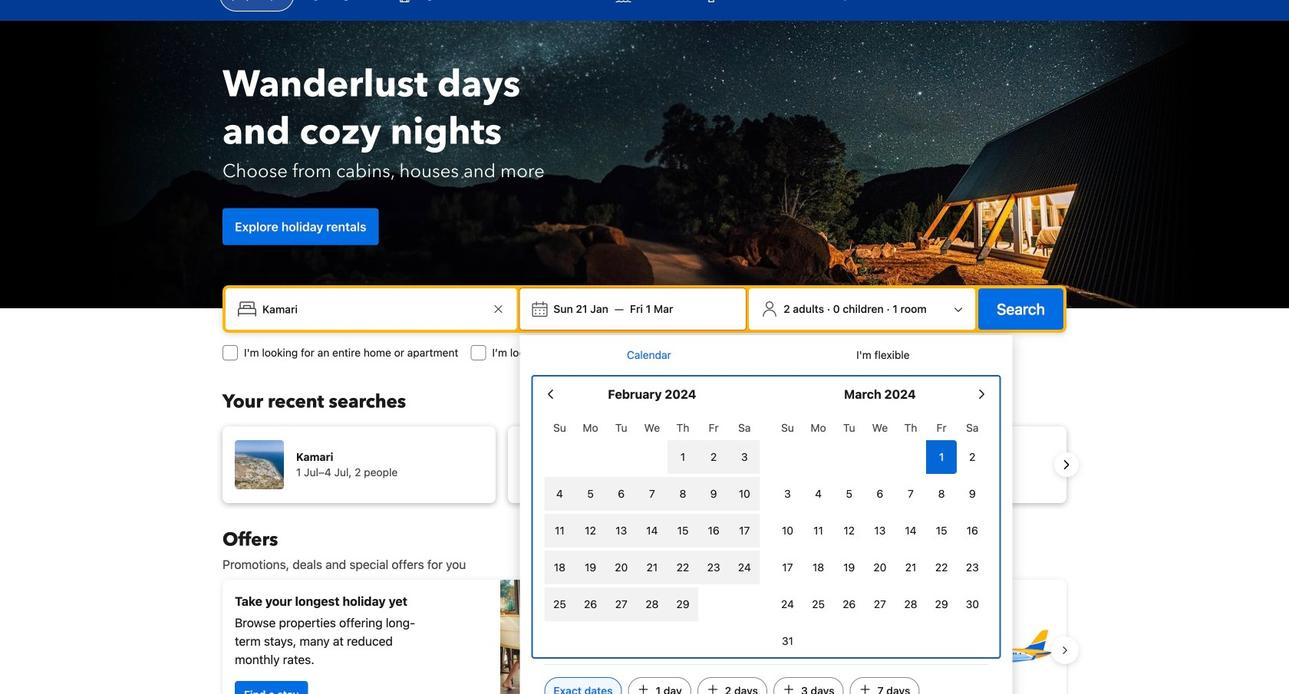 Task type: locate. For each thing, give the bounding box(es) containing it.
26 February 2024 checkbox
[[575, 588, 606, 622]]

3 March 2024 checkbox
[[772, 477, 803, 511]]

21 February 2024 checkbox
[[637, 551, 668, 585]]

4 March 2024 checkbox
[[803, 477, 834, 511]]

17 March 2024 checkbox
[[772, 551, 803, 585]]

4 February 2024 checkbox
[[544, 477, 575, 511]]

region
[[210, 421, 1079, 510], [210, 574, 1079, 695]]

2 grid from the left
[[772, 413, 988, 658]]

14 February 2024 checkbox
[[637, 514, 668, 548]]

1 horizontal spatial grid
[[772, 413, 988, 658]]

13 February 2024 checkbox
[[606, 514, 637, 548]]

cell
[[668, 437, 698, 474], [698, 437, 729, 474], [729, 437, 760, 474], [926, 437, 957, 474], [544, 474, 575, 511], [575, 474, 606, 511], [606, 474, 637, 511], [637, 474, 668, 511], [668, 474, 698, 511], [698, 474, 729, 511], [729, 474, 760, 511], [544, 511, 575, 548], [575, 511, 606, 548], [606, 511, 637, 548], [637, 511, 668, 548], [668, 511, 698, 548], [698, 511, 729, 548], [729, 511, 760, 548], [544, 548, 575, 585], [575, 548, 606, 585], [606, 548, 637, 585], [637, 548, 668, 585], [668, 548, 698, 585], [698, 548, 729, 585], [729, 548, 760, 585], [544, 585, 575, 622], [575, 585, 606, 622], [606, 585, 637, 622], [637, 585, 668, 622], [668, 585, 698, 622]]

18 February 2024 checkbox
[[544, 551, 575, 585]]

28 March 2024 checkbox
[[896, 588, 926, 622]]

0 vertical spatial region
[[210, 421, 1079, 510]]

10 March 2024 checkbox
[[772, 514, 803, 548]]

tab list
[[532, 335, 1000, 377]]

6 February 2024 checkbox
[[606, 477, 637, 511]]

1 February 2024 checkbox
[[668, 441, 698, 474]]

1 vertical spatial region
[[210, 574, 1079, 695]]

next image
[[1058, 456, 1076, 474]]

11 February 2024 checkbox
[[544, 514, 575, 548]]

22 March 2024 checkbox
[[926, 551, 957, 585]]

5 February 2024 checkbox
[[575, 477, 606, 511]]

9 March 2024 checkbox
[[957, 477, 988, 511]]

3 February 2024 checkbox
[[729, 441, 760, 474]]

1 region from the top
[[210, 421, 1079, 510]]

24 February 2024 checkbox
[[729, 551, 760, 585]]

5 March 2024 checkbox
[[834, 477, 865, 511]]

Where are you going? field
[[256, 295, 489, 323]]

0 horizontal spatial grid
[[544, 413, 760, 622]]

13 March 2024 checkbox
[[865, 514, 896, 548]]

grid
[[544, 413, 760, 622], [772, 413, 988, 658]]

19 March 2024 checkbox
[[834, 551, 865, 585]]



Task type: describe. For each thing, give the bounding box(es) containing it.
20 February 2024 checkbox
[[606, 551, 637, 585]]

31 March 2024 checkbox
[[772, 625, 803, 658]]

23 February 2024 checkbox
[[698, 551, 729, 585]]

29 March 2024 checkbox
[[926, 588, 957, 622]]

18 March 2024 checkbox
[[803, 551, 834, 585]]

30 March 2024 checkbox
[[957, 588, 988, 622]]

21 March 2024 checkbox
[[896, 551, 926, 585]]

20 March 2024 checkbox
[[865, 551, 896, 585]]

1 grid from the left
[[544, 413, 760, 622]]

take your longest holiday yet image
[[500, 580, 639, 695]]

11 March 2024 checkbox
[[803, 514, 834, 548]]

16 February 2024 checkbox
[[698, 514, 729, 548]]

22 February 2024 checkbox
[[668, 551, 698, 585]]

7 February 2024 checkbox
[[637, 477, 668, 511]]

27 February 2024 checkbox
[[606, 588, 637, 622]]

8 February 2024 checkbox
[[668, 477, 698, 511]]

29 February 2024 checkbox
[[668, 588, 698, 622]]

15 February 2024 checkbox
[[668, 514, 698, 548]]

15 March 2024 checkbox
[[926, 514, 957, 548]]

26 March 2024 checkbox
[[834, 588, 865, 622]]

27 March 2024 checkbox
[[865, 588, 896, 622]]

24 March 2024 checkbox
[[772, 588, 803, 622]]

23 March 2024 checkbox
[[957, 551, 988, 585]]

25 March 2024 checkbox
[[803, 588, 834, 622]]

12 March 2024 checkbox
[[834, 514, 865, 548]]

10 February 2024 checkbox
[[729, 477, 760, 511]]

17 February 2024 checkbox
[[729, 514, 760, 548]]

7 March 2024 checkbox
[[896, 477, 926, 511]]

16 March 2024 checkbox
[[957, 514, 988, 548]]

28 February 2024 checkbox
[[637, 588, 668, 622]]

6 March 2024 checkbox
[[865, 477, 896, 511]]

12 February 2024 checkbox
[[575, 514, 606, 548]]

fly away to your dream holiday image
[[947, 597, 1055, 695]]

1 March 2024 checkbox
[[926, 441, 957, 474]]

2 February 2024 checkbox
[[698, 441, 729, 474]]

19 February 2024 checkbox
[[575, 551, 606, 585]]

14 March 2024 checkbox
[[896, 514, 926, 548]]

2 region from the top
[[210, 574, 1079, 695]]

9 February 2024 checkbox
[[698, 477, 729, 511]]

8 March 2024 checkbox
[[926, 477, 957, 511]]

2 March 2024 checkbox
[[957, 441, 988, 474]]

25 February 2024 checkbox
[[544, 588, 575, 622]]



Task type: vqa. For each thing, say whether or not it's contained in the screenshot.
child (age 0–11) us$0
no



